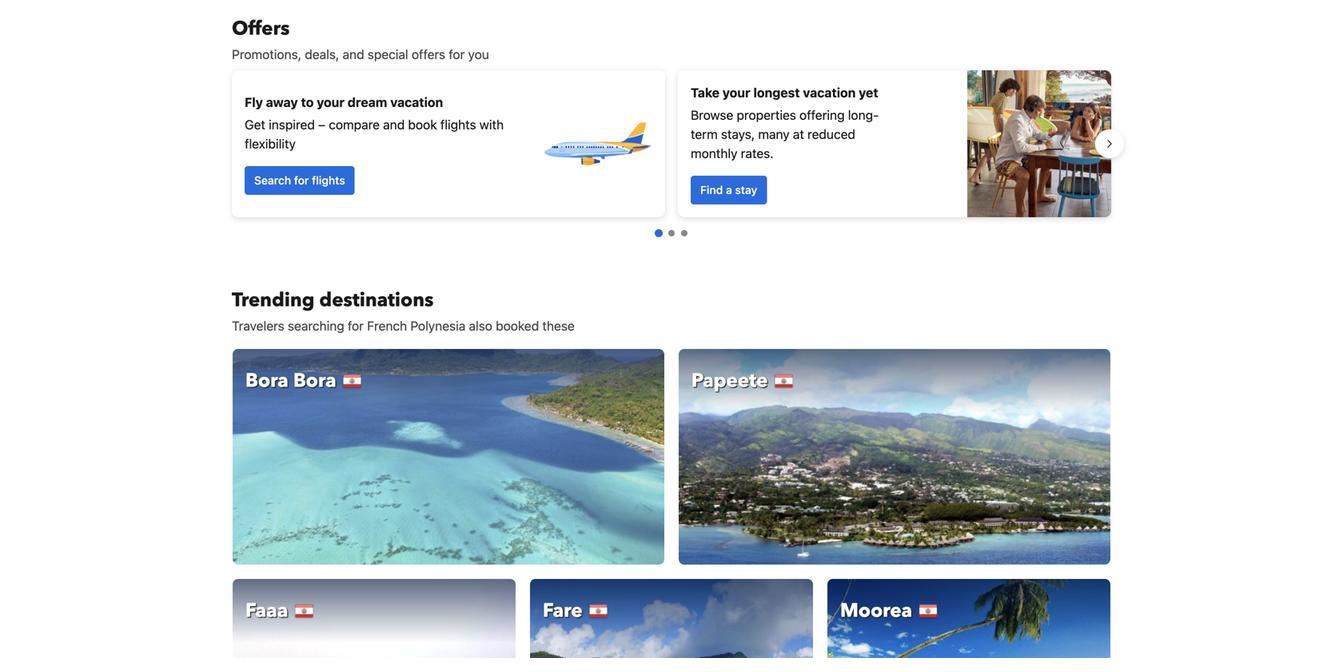 Task type: describe. For each thing, give the bounding box(es) containing it.
fly away to your dream vacation image
[[540, 88, 652, 200]]

papeete
[[692, 368, 768, 395]]

main content containing offers
[[219, 16, 1124, 659]]

offers
[[232, 16, 290, 42]]

stays,
[[721, 127, 755, 142]]

deals,
[[305, 47, 339, 62]]

fly away to your dream vacation get inspired – compare and book flights with flexibility
[[245, 95, 504, 152]]

–
[[318, 117, 325, 132]]

compare
[[329, 117, 380, 132]]

moorea
[[840, 598, 912, 625]]

term
[[691, 127, 718, 142]]

many
[[758, 127, 790, 142]]

take
[[691, 85, 720, 100]]

polynesia
[[410, 319, 466, 334]]

offers promotions, deals, and special offers for you
[[232, 16, 489, 62]]

vacation inside fly away to your dream vacation get inspired – compare and book flights with flexibility
[[390, 95, 443, 110]]

these
[[542, 319, 575, 334]]

vacation inside 'take your longest vacation yet browse properties offering long- term stays, many at reduced monthly rates.'
[[803, 85, 856, 100]]

your inside 'take your longest vacation yet browse properties offering long- term stays, many at reduced monthly rates.'
[[723, 85, 751, 100]]

flights inside search for flights link
[[312, 174, 345, 187]]

longest
[[754, 85, 800, 100]]

search
[[254, 174, 291, 187]]

offering
[[800, 108, 845, 123]]

book
[[408, 117, 437, 132]]

find
[[700, 183, 723, 197]]

a
[[726, 183, 732, 197]]

special
[[368, 47, 408, 62]]

1 vertical spatial for
[[294, 174, 309, 187]]

long-
[[848, 108, 879, 123]]

yet
[[859, 85, 878, 100]]

flexibility
[[245, 136, 296, 152]]

trending
[[232, 287, 315, 314]]

properties
[[737, 108, 796, 123]]



Task type: locate. For each thing, give the bounding box(es) containing it.
region
[[219, 64, 1124, 224]]

1 horizontal spatial for
[[348, 319, 364, 334]]

monthly
[[691, 146, 738, 161]]

progress bar inside main content
[[655, 229, 688, 237]]

faaa
[[245, 598, 288, 625]]

flights right search
[[312, 174, 345, 187]]

0 horizontal spatial for
[[294, 174, 309, 187]]

flights inside fly away to your dream vacation get inspired – compare and book flights with flexibility
[[440, 117, 476, 132]]

0 horizontal spatial your
[[317, 95, 345, 110]]

trending destinations travelers searching for french polynesia also booked these
[[232, 287, 575, 334]]

offers
[[412, 47, 445, 62]]

find a stay
[[700, 183, 757, 197]]

fare link
[[529, 579, 814, 659]]

searching
[[288, 319, 344, 334]]

moorea link
[[827, 579, 1111, 659]]

bora
[[245, 368, 288, 395], [293, 368, 336, 395]]

1 vertical spatial and
[[383, 117, 405, 132]]

0 horizontal spatial bora
[[245, 368, 288, 395]]

1 horizontal spatial bora
[[293, 368, 336, 395]]

1 vertical spatial flights
[[312, 174, 345, 187]]

1 horizontal spatial and
[[383, 117, 405, 132]]

0 horizontal spatial flights
[[312, 174, 345, 187]]

papeete link
[[678, 349, 1111, 566]]

browse
[[691, 108, 733, 123]]

get
[[245, 117, 265, 132]]

stay
[[735, 183, 757, 197]]

promotions,
[[232, 47, 301, 62]]

region containing take your longest vacation yet
[[219, 64, 1124, 224]]

0 horizontal spatial and
[[343, 47, 364, 62]]

and left the book
[[383, 117, 405, 132]]

and right deals,
[[343, 47, 364, 62]]

inspired
[[269, 117, 315, 132]]

progress bar
[[655, 229, 688, 237]]

flights left with
[[440, 117, 476, 132]]

fare
[[543, 598, 583, 625]]

for left french
[[348, 319, 364, 334]]

also
[[469, 319, 492, 334]]

search for flights
[[254, 174, 345, 187]]

and
[[343, 47, 364, 62], [383, 117, 405, 132]]

destinations
[[319, 287, 434, 314]]

travelers
[[232, 319, 284, 334]]

rates.
[[741, 146, 774, 161]]

for right search
[[294, 174, 309, 187]]

fly
[[245, 95, 263, 110]]

your inside fly away to your dream vacation get inspired – compare and book flights with flexibility
[[317, 95, 345, 110]]

and inside offers promotions, deals, and special offers for you
[[343, 47, 364, 62]]

bora bora link
[[232, 349, 665, 566]]

search for flights link
[[245, 166, 355, 195]]

french
[[367, 319, 407, 334]]

at
[[793, 127, 804, 142]]

for inside offers promotions, deals, and special offers for you
[[449, 47, 465, 62]]

0 vertical spatial flights
[[440, 117, 476, 132]]

vacation up offering in the top of the page
[[803, 85, 856, 100]]

bora down 'searching'
[[293, 368, 336, 395]]

0 vertical spatial for
[[449, 47, 465, 62]]

faaa link
[[232, 579, 516, 659]]

for
[[449, 47, 465, 62], [294, 174, 309, 187], [348, 319, 364, 334]]

find a stay link
[[691, 176, 767, 205]]

your
[[723, 85, 751, 100], [317, 95, 345, 110]]

you
[[468, 47, 489, 62]]

booked
[[496, 319, 539, 334]]

to
[[301, 95, 314, 110]]

for left you on the left of the page
[[449, 47, 465, 62]]

vacation up the book
[[390, 95, 443, 110]]

away
[[266, 95, 298, 110]]

2 bora from the left
[[293, 368, 336, 395]]

2 vertical spatial for
[[348, 319, 364, 334]]

0 vertical spatial and
[[343, 47, 364, 62]]

1 bora from the left
[[245, 368, 288, 395]]

your right to
[[317, 95, 345, 110]]

1 horizontal spatial flights
[[440, 117, 476, 132]]

vacation
[[803, 85, 856, 100], [390, 95, 443, 110]]

0 horizontal spatial vacation
[[390, 95, 443, 110]]

take your longest vacation yet image
[[967, 70, 1111, 217]]

1 horizontal spatial your
[[723, 85, 751, 100]]

1 horizontal spatial vacation
[[803, 85, 856, 100]]

main content
[[219, 16, 1124, 659]]

your right take
[[723, 85, 751, 100]]

for inside trending destinations travelers searching for french polynesia also booked these
[[348, 319, 364, 334]]

and inside fly away to your dream vacation get inspired – compare and book flights with flexibility
[[383, 117, 405, 132]]

flights
[[440, 117, 476, 132], [312, 174, 345, 187]]

with
[[480, 117, 504, 132]]

bora bora
[[245, 368, 336, 395]]

take your longest vacation yet browse properties offering long- term stays, many at reduced monthly rates.
[[691, 85, 879, 161]]

bora down travelers
[[245, 368, 288, 395]]

dream
[[348, 95, 387, 110]]

2 horizontal spatial for
[[449, 47, 465, 62]]

reduced
[[808, 127, 855, 142]]



Task type: vqa. For each thing, say whether or not it's contained in the screenshot.
the bottommost The 'For'
yes



